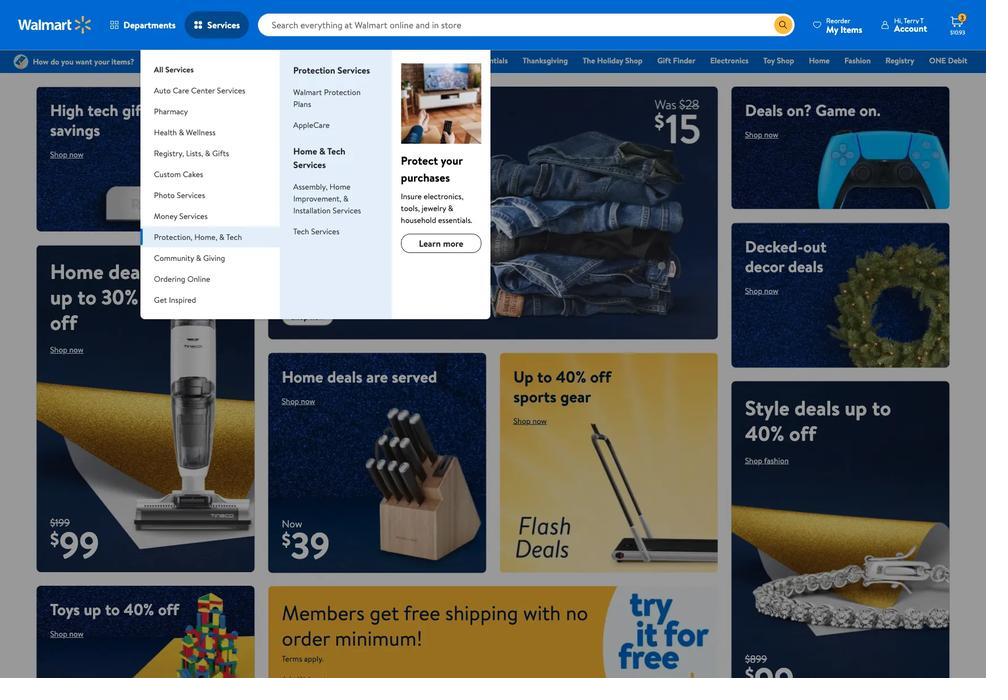 Task type: locate. For each thing, give the bounding box(es) containing it.
to inside style deals up to 40% off
[[872, 394, 891, 422]]

protection services
[[293, 64, 370, 76]]

1 horizontal spatial 40%
[[556, 366, 587, 388]]

shop for high tech gifts, huge savings
[[50, 149, 67, 160]]

0 vertical spatial protection
[[293, 64, 335, 76]]

&
[[467, 55, 472, 66], [179, 127, 184, 138], [319, 145, 326, 158], [205, 148, 210, 159], [343, 193, 349, 204], [448, 203, 454, 214], [219, 231, 225, 243], [196, 252, 201, 263]]

debit
[[948, 55, 968, 66]]

reorder my items
[[827, 16, 863, 35]]

save big!
[[282, 247, 421, 297]]

2 horizontal spatial 40%
[[745, 419, 785, 448]]

get inspired
[[154, 294, 196, 305]]

black friday deals
[[360, 55, 423, 66]]

up
[[514, 366, 534, 388]]

protection down protection services at the top left of the page
[[324, 86, 361, 97]]

up for style deals up to 40% off
[[845, 394, 868, 422]]

services up protection, home, & tech
[[179, 211, 208, 222]]

lists,
[[186, 148, 203, 159]]

shop now for deals on? game on.
[[745, 129, 779, 140]]

up for home deals up to 30% off
[[50, 283, 73, 311]]

0 vertical spatial deals
[[404, 55, 423, 66]]

0 horizontal spatial up
[[50, 283, 73, 311]]

hi,
[[895, 16, 903, 25]]

services right all at the left of page
[[165, 64, 194, 75]]

$
[[50, 527, 59, 552], [282, 527, 291, 553]]

now for high tech gifts, huge savings
[[69, 149, 84, 160]]

home for home
[[809, 55, 830, 66]]

wellness
[[186, 127, 216, 138]]

services down improvement,
[[333, 205, 361, 216]]

protection up walmart
[[293, 64, 335, 76]]

community & giving button
[[140, 248, 280, 269]]

my
[[827, 23, 839, 35]]

$ inside now $ 39
[[282, 527, 291, 553]]

off inside style deals up to 40% off
[[790, 419, 817, 448]]

shop now for high tech gifts, huge savings
[[50, 149, 84, 160]]

custom cakes button
[[140, 164, 280, 185]]

2 vertical spatial 40%
[[124, 599, 154, 621]]

1 horizontal spatial up
[[84, 599, 101, 621]]

home for home deals are served
[[282, 366, 323, 388]]

the
[[583, 55, 595, 66]]

grocery
[[438, 55, 465, 66]]

black
[[360, 55, 379, 66]]

friday
[[381, 55, 402, 66]]

search icon image
[[779, 20, 788, 29]]

cakes
[[183, 169, 203, 180]]

up inside home deals up to 30% off
[[50, 283, 73, 311]]

now for home deals are served
[[301, 396, 315, 407]]

electronics
[[711, 55, 749, 66]]

deals left are on the bottom left of page
[[327, 366, 363, 388]]

deals inside home deals up to 30% off
[[109, 258, 154, 286]]

& right health
[[179, 127, 184, 138]]

tools,
[[401, 203, 420, 214]]

2 horizontal spatial up
[[845, 394, 868, 422]]

services up all services link at the left of the page
[[207, 19, 240, 31]]

deals inside style deals up to 40% off
[[795, 394, 840, 422]]

deals left ordering
[[109, 258, 154, 286]]

services up assembly,
[[293, 159, 326, 171]]

& right improvement,
[[343, 193, 349, 204]]

protection, home, & tech
[[154, 231, 242, 243]]

now
[[765, 129, 779, 140], [69, 149, 84, 160], [765, 285, 779, 296], [310, 312, 325, 323], [69, 345, 84, 356], [301, 396, 315, 407], [533, 416, 547, 427], [69, 629, 84, 640]]

shop now link for up to 40% off sports gear
[[514, 416, 547, 427]]

up
[[50, 283, 73, 311], [845, 394, 868, 422], [84, 599, 101, 621]]

ordering
[[154, 273, 185, 284]]

departments
[[124, 19, 176, 31]]

shop now link for home deals up to 30% off
[[50, 345, 84, 356]]

tech down applecare link
[[327, 145, 346, 158]]

gifts,
[[122, 99, 158, 121]]

style deals up to 40% off
[[745, 394, 891, 448]]

& left gifts
[[205, 148, 210, 159]]

0 horizontal spatial deals
[[404, 55, 423, 66]]

high
[[50, 99, 84, 121]]

2 vertical spatial up
[[84, 599, 101, 621]]

shop now link for decked-out decor deals
[[745, 285, 779, 296]]

electronics,
[[424, 191, 464, 202]]

3
[[961, 13, 964, 22]]

registry, lists, & gifts
[[154, 148, 229, 159]]

1 horizontal spatial tech
[[293, 226, 309, 237]]

1 horizontal spatial $
[[282, 527, 291, 553]]

tech right home,
[[226, 231, 242, 243]]

& right home,
[[219, 231, 225, 243]]

shop now for up to 40% off sports gear
[[514, 416, 547, 427]]

custom cakes
[[154, 169, 203, 180]]

shop now link
[[745, 129, 779, 140], [50, 149, 84, 160], [745, 285, 779, 296], [282, 308, 334, 326], [50, 345, 84, 356], [282, 396, 315, 407], [514, 416, 547, 427], [50, 629, 84, 640]]

home inside home link
[[809, 55, 830, 66]]

shop now link for toys up to 40% off
[[50, 629, 84, 640]]

big!
[[363, 247, 421, 297]]

& inside "assembly, home improvement, & installation services"
[[343, 193, 349, 204]]

now
[[282, 517, 302, 531]]

shop for decked-out decor deals
[[745, 285, 763, 296]]

minimum!
[[335, 624, 423, 653]]

1 horizontal spatial deals
[[745, 99, 783, 121]]

home inside home deals up to 30% off
[[50, 258, 104, 286]]

all services link
[[140, 50, 280, 80]]

shipping
[[445, 599, 518, 627]]

save
[[282, 247, 354, 297]]

0 vertical spatial up
[[50, 283, 73, 311]]

0 horizontal spatial $
[[50, 527, 59, 552]]

reorder
[[827, 16, 851, 25]]

99
[[59, 519, 99, 570]]

health & wellness button
[[140, 122, 280, 143]]

$ inside '$199 $ 99'
[[50, 527, 59, 552]]

1 vertical spatial 40%
[[745, 419, 785, 448]]

home inside "assembly, home improvement, & installation services"
[[330, 181, 351, 192]]

toy shop
[[764, 55, 795, 66]]

Search search field
[[258, 14, 795, 36]]

shop now
[[745, 129, 779, 140], [50, 149, 84, 160], [745, 285, 779, 296], [291, 312, 325, 323], [50, 345, 84, 356], [282, 396, 315, 407], [514, 416, 547, 427], [50, 629, 84, 640]]

protection,
[[154, 231, 193, 243]]

deals right 'style'
[[795, 394, 840, 422]]

1 vertical spatial protection
[[324, 86, 361, 97]]

shop fashion
[[745, 455, 789, 466]]

grocery & essentials
[[438, 55, 508, 66]]

departments button
[[101, 11, 185, 39]]

now for decked-out decor deals
[[765, 285, 779, 296]]

1 vertical spatial up
[[845, 394, 868, 422]]

deals right decor
[[788, 255, 824, 277]]

home inside home & tech services
[[293, 145, 317, 158]]

services down the cakes
[[177, 190, 205, 201]]

shop now for home deals are served
[[282, 396, 315, 407]]

photo services button
[[140, 185, 280, 206]]

deals on? game on.
[[745, 99, 881, 121]]

deals for style deals up to 40% off
[[795, 394, 840, 422]]

0 vertical spatial 40%
[[556, 366, 587, 388]]

$199 $ 99
[[50, 516, 99, 570]]

toy shop link
[[759, 54, 800, 67]]

$ for 99
[[50, 527, 59, 552]]

more
[[443, 237, 464, 250]]

health & wellness
[[154, 127, 216, 138]]

sports
[[514, 386, 557, 408]]

tech down installation
[[293, 226, 309, 237]]

& right grocery
[[467, 55, 472, 66]]

40% inside style deals up to 40% off
[[745, 419, 785, 448]]

2 horizontal spatial tech
[[327, 145, 346, 158]]

assembly, home improvement, & installation services
[[293, 181, 361, 216]]

off inside home deals up to 30% off
[[50, 309, 77, 337]]

deals left the on?
[[745, 99, 783, 121]]

applecare
[[293, 119, 330, 130]]

0 horizontal spatial tech
[[226, 231, 242, 243]]

toys
[[50, 599, 80, 621]]

now for home deals up to 30% off
[[69, 345, 84, 356]]

members get free shipping with no order minimum! terms apply.
[[282, 599, 588, 665]]

to inside home deals up to 30% off
[[77, 283, 97, 311]]

jewelry
[[422, 203, 446, 214]]

0 horizontal spatial 40%
[[124, 599, 154, 621]]

free
[[404, 599, 440, 627]]

tech
[[327, 145, 346, 158], [293, 226, 309, 237], [226, 231, 242, 243]]

deals for home deals up to 30% off
[[109, 258, 154, 286]]

shop for style deals up to 40% off
[[745, 455, 763, 466]]

protection
[[293, 64, 335, 76], [324, 86, 361, 97]]

giving
[[203, 252, 225, 263]]

off
[[50, 309, 77, 337], [590, 366, 611, 388], [790, 419, 817, 448], [158, 599, 179, 621]]

gift finder link
[[652, 54, 701, 67]]

& down applecare
[[319, 145, 326, 158]]

shop for toys up to 40% off
[[50, 629, 67, 640]]

up to 40% off sports gear
[[514, 366, 611, 408]]

game
[[816, 99, 856, 121]]

deals right friday
[[404, 55, 423, 66]]

learn more link
[[401, 234, 482, 253]]

protection, home, & tech image
[[401, 63, 482, 144]]

up inside style deals up to 40% off
[[845, 394, 868, 422]]

now for save big!
[[310, 312, 325, 323]]

1 vertical spatial deals
[[745, 99, 783, 121]]

& left giving
[[196, 252, 201, 263]]

& up essentials.
[[448, 203, 454, 214]]

now for deals on? game on.
[[765, 129, 779, 140]]

members
[[282, 599, 365, 627]]

all services
[[154, 64, 194, 75]]

shop now for save big!
[[291, 312, 325, 323]]



Task type: vqa. For each thing, say whether or not it's contained in the screenshot.
Trader
no



Task type: describe. For each thing, give the bounding box(es) containing it.
home & tech services
[[293, 145, 346, 171]]

money services button
[[140, 206, 280, 227]]

shop for up to 40% off sports gear
[[514, 416, 531, 427]]

get inspired button
[[140, 290, 280, 311]]

registry, lists, & gifts button
[[140, 143, 280, 164]]

assembly,
[[293, 181, 328, 192]]

style
[[745, 394, 790, 422]]

home for home & tech services
[[293, 145, 317, 158]]

39
[[291, 520, 330, 571]]

protection inside walmart protection plans
[[324, 86, 361, 97]]

electronics link
[[705, 54, 754, 67]]

holiday
[[597, 55, 624, 66]]

t
[[921, 16, 924, 25]]

shop for save big!
[[291, 312, 308, 323]]

40% inside up to 40% off sports gear
[[556, 366, 587, 388]]

now for toys up to 40% off
[[69, 629, 84, 640]]

now dollar 39 null group
[[268, 517, 330, 574]]

improvement,
[[293, 193, 342, 204]]

terms
[[282, 654, 302, 665]]

thanksgiving
[[523, 55, 568, 66]]

& inside 'dropdown button'
[[205, 148, 210, 159]]

tech services link
[[293, 226, 340, 237]]

30%
[[101, 283, 139, 311]]

center
[[191, 85, 215, 96]]

shop now link for home deals are served
[[282, 396, 315, 407]]

services up walmart protection plans on the left
[[338, 64, 370, 76]]

purchases
[[401, 169, 450, 185]]

services right 'center'
[[217, 85, 245, 96]]

health
[[154, 127, 177, 138]]

pharmacy button
[[140, 101, 280, 122]]

now $ 39
[[282, 517, 330, 571]]

photo services
[[154, 190, 205, 201]]

learn more
[[419, 237, 464, 250]]

home deals up to 30% off
[[50, 258, 154, 337]]

plans
[[293, 98, 311, 109]]

& inside "dropdown button"
[[219, 231, 225, 243]]

home for home deals up to 30% off
[[50, 258, 104, 286]]

gift
[[658, 55, 671, 66]]

installation
[[293, 205, 331, 216]]

care
[[173, 85, 189, 96]]

order
[[282, 624, 330, 653]]

protection, home, & tech button
[[140, 227, 280, 248]]

get
[[370, 599, 399, 627]]

huge
[[162, 99, 197, 121]]

$ for 39
[[282, 527, 291, 553]]

one debit walmart+
[[929, 55, 968, 82]]

your
[[441, 152, 463, 168]]

$10.93
[[951, 28, 966, 36]]

services inside popup button
[[207, 19, 240, 31]]

registry link
[[881, 54, 920, 67]]

ordering online button
[[140, 269, 280, 290]]

get
[[154, 294, 167, 305]]

was dollar $199, now dollar 99 group
[[37, 516, 99, 573]]

shop for home deals are served
[[282, 396, 299, 407]]

walmart image
[[18, 16, 92, 34]]

shop now link for deals on? game on.
[[745, 129, 779, 140]]

services down installation
[[311, 226, 340, 237]]

black friday deals link
[[355, 54, 428, 67]]

shop fashion link
[[745, 455, 789, 466]]

all
[[154, 64, 163, 75]]

services inside "assembly, home improvement, & installation services"
[[333, 205, 361, 216]]

with
[[523, 599, 561, 627]]

auto care center services button
[[140, 80, 280, 101]]

protect
[[401, 152, 438, 168]]

custom
[[154, 169, 181, 180]]

$899
[[745, 652, 767, 667]]

home link
[[804, 54, 835, 67]]

& inside home & tech services
[[319, 145, 326, 158]]

services button
[[185, 11, 249, 39]]

tech inside home & tech services
[[327, 145, 346, 158]]

deals for home deals are served
[[327, 366, 363, 388]]

ordering online
[[154, 273, 210, 284]]

the holiday shop
[[583, 55, 643, 66]]

& inside protect your purchases insure electronics, tools, jewelry & household essentials.
[[448, 203, 454, 214]]

walmart protection plans link
[[293, 86, 361, 109]]

decked-out decor deals
[[745, 235, 827, 277]]

learn
[[419, 237, 441, 250]]

household
[[401, 214, 436, 226]]

shop for home deals up to 30% off
[[50, 345, 67, 356]]

tech
[[88, 99, 118, 121]]

off inside up to 40% off sports gear
[[590, 366, 611, 388]]

the holiday shop link
[[578, 54, 648, 67]]

online
[[187, 273, 210, 284]]

shop now for decked-out decor deals
[[745, 285, 779, 296]]

essentials.
[[438, 214, 473, 226]]

was dollar $899, now dollar 99 group
[[732, 652, 795, 679]]

fashion
[[764, 455, 789, 466]]

served
[[392, 366, 437, 388]]

decor
[[745, 255, 785, 277]]

items
[[841, 23, 863, 35]]

gear
[[560, 386, 591, 408]]

now for up to 40% off sports gear
[[533, 416, 547, 427]]

to inside up to 40% off sports gear
[[537, 366, 552, 388]]

shop for deals on? game on.
[[745, 129, 763, 140]]

home,
[[195, 231, 217, 243]]

apply.
[[304, 654, 324, 665]]

auto care center services
[[154, 85, 245, 96]]

no
[[566, 599, 588, 627]]

walmart
[[293, 86, 322, 97]]

shop now for home deals up to 30% off
[[50, 345, 84, 356]]

deals inside decked-out decor deals
[[788, 255, 824, 277]]

one debit link
[[924, 54, 973, 67]]

Walmart Site-Wide search field
[[258, 14, 795, 36]]

shop now link for save big!
[[282, 308, 334, 326]]

money services
[[154, 211, 208, 222]]

services inside home & tech services
[[293, 159, 326, 171]]

protect your purchases insure electronics, tools, jewelry & household essentials.
[[401, 152, 473, 226]]

are
[[366, 366, 388, 388]]

walmart protection plans
[[293, 86, 361, 109]]

shop now link for high tech gifts, huge savings
[[50, 149, 84, 160]]

gift finder
[[658, 55, 696, 66]]

tech inside "dropdown button"
[[226, 231, 242, 243]]

inspired
[[169, 294, 196, 305]]

shop now for toys up to 40% off
[[50, 629, 84, 640]]

decked-
[[745, 235, 804, 258]]



